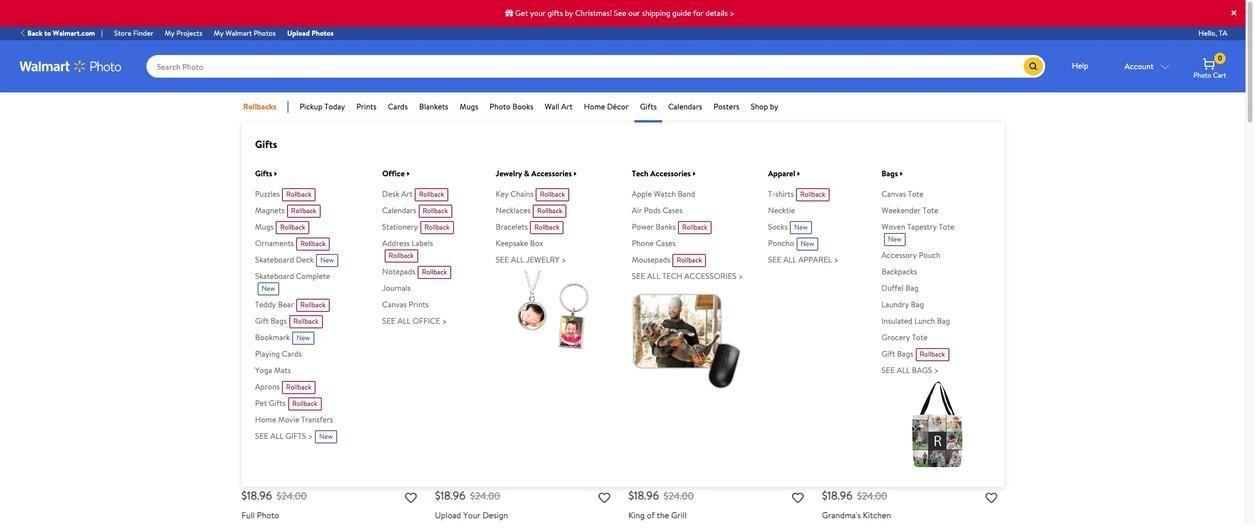 Task type: locate. For each thing, give the bounding box(es) containing it.
design down office 'link'
[[392, 188, 416, 199]]

poncho link
[[768, 238, 794, 249]]

my walmart photos
[[214, 28, 276, 38]]

0 horizontal spatial canvas
[[382, 299, 407, 311]]

gift bags link
[[255, 316, 287, 327], [882, 349, 913, 360]]

see down poncho link on the top of the page
[[768, 254, 782, 266]]

1 vertical spatial upload
[[435, 510, 461, 522]]

2 accessories from the left
[[650, 168, 691, 179]]

2 horizontal spatial photos
[[520, 188, 545, 199]]

sort
[[886, 187, 902, 199]]

2 caret right image from the left
[[407, 171, 410, 177]]

photo books link
[[490, 101, 533, 113]]

1 vertical spatial calendars link
[[382, 205, 416, 216]]

2 horizontal spatial by
[[904, 187, 912, 199]]

mats
[[274, 365, 291, 376]]

1 vertical spatial by
[[770, 101, 778, 112]]

number of photos
[[480, 188, 545, 199]]

shipping
[[642, 7, 671, 19]]

2 vertical spatial home
[[255, 415, 276, 426]]

caret right image right jewelry & accessories
[[574, 171, 577, 177]]

1 horizontal spatial photo
[[490, 101, 511, 112]]

accessories up all
[[650, 168, 691, 179]]

0 vertical spatial |
[[101, 28, 103, 38]]

art right wall
[[561, 101, 573, 112]]

office
[[382, 168, 405, 179]]

home for home décor
[[584, 101, 605, 112]]

1 horizontal spatial rollback
[[638, 300, 664, 310]]

0 vertical spatial cards
[[388, 101, 408, 112]]

0 vertical spatial of
[[511, 188, 518, 199]]

upload for upload your design
[[435, 510, 461, 522]]

$ 18 . 96 $24.00 up full photo
[[241, 488, 307, 504]]

0 horizontal spatial gift
[[255, 316, 269, 327]]

2 vertical spatial bag
[[937, 316, 950, 327]]

> right gifts
[[308, 431, 313, 442]]

all down poncho link on the top of the page
[[783, 254, 797, 266]]

$ for grandma's
[[822, 488, 828, 504]]

journals link
[[382, 283, 411, 294]]

2 96 from the left
[[453, 488, 466, 504]]

1 horizontal spatial accessories
[[650, 168, 691, 179]]

clear all
[[635, 186, 664, 197]]

complete
[[296, 271, 330, 282]]

bag
[[906, 283, 919, 294], [911, 299, 924, 311], [937, 316, 950, 327]]

all down mousepads link
[[647, 271, 660, 282]]

1 horizontal spatial gift
[[882, 349, 895, 360]]

cards up mats at the left of page
[[282, 349, 302, 360]]

back arrow image
[[19, 29, 27, 37]]

1 horizontal spatial prints
[[409, 299, 429, 311]]

1 vertical spatial mugs link
[[255, 222, 274, 233]]

0 horizontal spatial accessories
[[531, 168, 572, 179]]

gift
[[255, 316, 269, 327], [882, 349, 895, 360]]

duffel bag link
[[882, 283, 919, 294]]

2 vertical spatial by
[[904, 187, 912, 199]]

1 horizontal spatial mugs link
[[460, 101, 478, 113]]

see all gifts > link
[[255, 431, 313, 442]]

caret right image
[[275, 171, 277, 177], [407, 171, 410, 177], [574, 171, 577, 177], [900, 171, 903, 177]]

stationery link
[[382, 222, 418, 233]]

calendars up stationery link
[[382, 205, 416, 216]]

mugs link down magnets link on the top left of page
[[255, 222, 274, 233]]

see inside notepads journals canvas prints see all office >
[[382, 316, 396, 327]]

2 $24.00 from the left
[[470, 489, 500, 504]]

aprons
[[255, 382, 280, 393]]

design right your
[[483, 510, 508, 522]]

photos for my walmart photos
[[254, 28, 276, 38]]

caret right image inside "bags" "link"
[[900, 171, 903, 177]]

0 horizontal spatial |
[[101, 28, 103, 38]]

$ up full
[[241, 488, 247, 504]]

0 vertical spatial gift bags link
[[255, 316, 287, 327]]

0 vertical spatial gifts link
[[640, 101, 657, 113]]

1 caret right image from the left
[[275, 171, 277, 177]]

king of the grill
[[629, 510, 687, 522]]

> right details
[[730, 7, 735, 19]]

2 $ 18 . 96 $24.00 from the left
[[435, 488, 500, 504]]

gifts link
[[640, 101, 657, 113], [255, 168, 277, 179]]

my for my walmart photos
[[214, 28, 224, 38]]

desk art calendars stationery address labels
[[382, 189, 433, 249]]

1 horizontal spatial |
[[916, 187, 918, 199]]

your
[[530, 7, 546, 19]]

2 rollback from the left
[[638, 300, 664, 310]]

. up king
[[644, 488, 646, 504]]

0 horizontal spatial photo
[[257, 510, 279, 522]]

canvas
[[882, 189, 906, 200], [382, 299, 407, 311]]

see all jewelry > link
[[496, 254, 566, 266]]

my
[[165, 28, 175, 38], [214, 28, 224, 38]]

1 vertical spatial prints
[[409, 299, 429, 311]]

0 horizontal spatial of
[[511, 188, 518, 199]]

bag right the 'lunch'
[[937, 316, 950, 327]]

accessories up chains
[[531, 168, 572, 179]]

3 $ 18 . 96 $24.00 from the left
[[629, 488, 694, 504]]

1 horizontal spatial design
[[483, 510, 508, 522]]

phone cases link
[[632, 238, 676, 249]]

18
[[247, 488, 257, 504], [441, 488, 451, 504], [634, 488, 644, 504], [828, 488, 838, 504]]

caret right image inside tech accessories link
[[693, 171, 696, 177]]

$24.00 for upload your design
[[470, 489, 500, 504]]

my left walmart
[[214, 28, 224, 38]]

3 caret right image from the left
[[574, 171, 577, 177]]

pickup today link
[[300, 101, 345, 113]]

4 . from the left
[[838, 488, 840, 504]]

art inside desk art calendars stationery address labels
[[401, 189, 413, 200]]

1 vertical spatial bag
[[911, 299, 924, 311]]

1 horizontal spatial my
[[214, 28, 224, 38]]

accessories
[[531, 168, 572, 179], [650, 168, 691, 179]]

all down keepsake box link
[[511, 254, 524, 266]]

rollback for favorite this design icon related to full photo
[[251, 300, 276, 310]]

1 horizontal spatial upload
[[435, 510, 461, 522]]

18 up king
[[634, 488, 644, 504]]

| inside sort-select element
[[916, 187, 918, 199]]

. up full photo
[[257, 488, 259, 504]]

2 angle down image from the left
[[550, 190, 554, 197]]

notepads journals canvas prints see all office >
[[382, 266, 447, 327]]

1 . from the left
[[257, 488, 259, 504]]

1 rollback from the left
[[251, 300, 276, 310]]

1 $ from the left
[[241, 488, 247, 504]]

bags up sort
[[882, 168, 898, 179]]

$24.00 up grill
[[664, 489, 694, 504]]

angle down image down "jewelry & accessories" link at the left
[[550, 190, 554, 197]]

. up upload your design at left
[[451, 488, 453, 504]]

keepsake box link
[[496, 238, 543, 249]]

> right apparel
[[834, 254, 839, 266]]

clear
[[635, 186, 654, 197]]

| left store
[[101, 28, 103, 38]]

cases up banks
[[663, 205, 683, 216]]

photo left books
[[490, 101, 511, 112]]

see all office > link
[[382, 316, 447, 327]]

1 vertical spatial mugs
[[255, 222, 274, 233]]

2 my from the left
[[214, 28, 224, 38]]

canvas inside notepads journals canvas prints see all office >
[[382, 299, 407, 311]]

woven
[[882, 222, 906, 233]]

1 horizontal spatial gifts link
[[640, 101, 657, 113]]

1 horizontal spatial of
[[647, 510, 655, 522]]

1 horizontal spatial canvas
[[882, 189, 906, 200]]

art for wall
[[561, 101, 573, 112]]

$ 18 . 96 $24.00 for full
[[241, 488, 307, 504]]

$24.00 for full photo
[[277, 489, 307, 504]]

. for grandma's
[[838, 488, 840, 504]]

home down rollbacks link
[[251, 138, 272, 150]]

.
[[257, 488, 259, 504], [451, 488, 453, 504], [644, 488, 646, 504], [838, 488, 840, 504]]

caret right image inside office 'link'
[[407, 171, 410, 177]]

all down canvas prints link
[[398, 316, 411, 327]]

tote right tapestry
[[939, 222, 955, 233]]

caret right image
[[693, 171, 696, 177], [798, 171, 800, 177]]

favorite this design image
[[405, 493, 417, 505], [792, 493, 804, 505], [986, 493, 997, 505]]

(1)
[[300, 188, 308, 199]]

hello,
[[1199, 28, 1217, 38]]

bag up insulated lunch bag link
[[911, 299, 924, 311]]

all inside teddy bear gift bags bookmark playing cards yoga mats aprons pet gifts home movie transfers see all gifts >
[[270, 431, 284, 442]]

0 vertical spatial photo
[[1194, 70, 1212, 80]]

magnets link
[[255, 205, 285, 216]]

all
[[511, 254, 524, 266], [783, 254, 797, 266], [647, 271, 660, 282], [398, 316, 411, 327], [897, 365, 910, 376], [270, 431, 284, 442]]

2 vertical spatial bags
[[897, 349, 913, 360]]

$24.00 for grandma's kitchen
[[857, 489, 887, 504]]

apparel up t-shirts "link"
[[768, 168, 795, 179]]

caret right image up all filters (1)
[[275, 171, 277, 177]]

chains
[[511, 189, 534, 200]]

favorite this design image
[[599, 493, 610, 505]]

by right shop
[[770, 101, 778, 112]]

1 vertical spatial gift
[[882, 349, 895, 360]]

by inside sort-select element
[[904, 187, 912, 199]]

photo for photo books
[[490, 101, 511, 112]]

2 caret right image from the left
[[798, 171, 800, 177]]

accessories
[[684, 271, 737, 282]]

rollback
[[251, 300, 276, 310], [638, 300, 664, 310]]

art
[[561, 101, 573, 112], [401, 189, 413, 200]]

my projects
[[165, 28, 202, 38]]

1 angle down image from the left
[[450, 190, 454, 197]]

my projects link
[[159, 28, 208, 39]]

see
[[496, 254, 509, 266], [768, 254, 782, 266], [632, 271, 645, 282], [382, 316, 396, 327], [882, 365, 895, 376], [255, 431, 268, 442]]

tote up weekender tote link
[[908, 189, 924, 200]]

0 vertical spatial home
[[584, 101, 605, 112]]

by right sort
[[904, 187, 912, 199]]

96 up king of the grill
[[646, 488, 659, 504]]

3 $ from the left
[[629, 488, 634, 504]]

2 horizontal spatial photo
[[1194, 70, 1212, 80]]

1 vertical spatial calendars
[[382, 205, 416, 216]]

$ up king
[[629, 488, 634, 504]]

0 vertical spatial upload
[[287, 28, 310, 38]]

4 96 from the left
[[840, 488, 853, 504]]

duffel
[[882, 283, 904, 294]]

teddy bear gift bags bookmark playing cards yoga mats aprons pet gifts home movie transfers see all gifts >
[[255, 299, 333, 442]]

1 horizontal spatial angle down image
[[550, 190, 554, 197]]

1 skateboard from the top
[[255, 254, 294, 266]]

canvas down journals
[[382, 299, 407, 311]]

bags down teddy bear "link"
[[271, 316, 287, 327]]

rollback left bear
[[251, 300, 276, 310]]

pouch
[[919, 250, 941, 261]]

96 up upload your design at left
[[453, 488, 466, 504]]

cards
[[388, 101, 408, 112], [282, 349, 302, 360]]

all inside "t-shirts necktie socks poncho see all apparel >"
[[783, 254, 797, 266]]

caret right image for office
[[407, 171, 410, 177]]

gifts link right décor
[[640, 101, 657, 113]]

gift inside accessory pouch backpacks duffel bag laundry bag insulated lunch bag grocery tote gift bags see all bags >
[[882, 349, 895, 360]]

photo left cart at right
[[1194, 70, 1212, 80]]

0 vertical spatial skateboard
[[255, 254, 294, 266]]

canvas up the "weekender"
[[882, 189, 906, 200]]

0 vertical spatial gift
[[255, 316, 269, 327]]

1 horizontal spatial mugs
[[460, 101, 478, 112]]

2 18 from the left
[[441, 488, 451, 504]]

0 horizontal spatial mugs link
[[255, 222, 274, 233]]

1 $24.00 from the left
[[277, 489, 307, 504]]

caret right image right office
[[407, 171, 410, 177]]

1 96 from the left
[[259, 488, 272, 504]]

3 . from the left
[[644, 488, 646, 504]]

skateboard down ornaments "link"
[[255, 254, 294, 266]]

necktie
[[768, 205, 795, 216]]

0 vertical spatial apparel
[[768, 168, 795, 179]]

my left projects
[[165, 28, 175, 38]]

cases down banks
[[656, 238, 676, 249]]

cards inside teddy bear gift bags bookmark playing cards yoga mats aprons pet gifts home movie transfers see all gifts >
[[282, 349, 302, 360]]

angle down image for photos
[[550, 190, 554, 197]]

apparel
[[768, 168, 795, 179], [283, 222, 318, 237]]

3 favorite this design image from the left
[[986, 493, 997, 505]]

1 horizontal spatial by
[[770, 101, 778, 112]]

see down mousepads link
[[632, 271, 645, 282]]

gifts
[[640, 101, 657, 112], [255, 137, 277, 152], [282, 138, 299, 150], [255, 168, 272, 179], [269, 398, 286, 409]]

power banks link
[[632, 222, 676, 233]]

0 horizontal spatial angle down image
[[450, 190, 454, 197]]

18 up full
[[247, 488, 257, 504]]

4 $ from the left
[[822, 488, 828, 504]]

mugs inside puzzles magnets mugs ornaments skateboard deck skateboard complete
[[255, 222, 274, 233]]

1 vertical spatial of
[[647, 510, 655, 522]]

1 favorite this design image from the left
[[405, 493, 417, 505]]

& down rollbacks link
[[274, 138, 280, 150]]

all inside key chains necklaces bracelets keepsake box see all jewelry >
[[511, 254, 524, 266]]

1 caret right image from the left
[[693, 171, 696, 177]]

prints up the see all office > link
[[409, 299, 429, 311]]

0 vertical spatial cases
[[663, 205, 683, 216]]

bracelets link
[[496, 222, 528, 233]]

$ 18 . 96 $24.00 up the
[[629, 488, 694, 504]]

home décor link
[[584, 101, 629, 113]]

Search Photo text field
[[146, 55, 1024, 78]]

$ 18 . 96 $24.00 for upload
[[435, 488, 500, 504]]

playing
[[255, 349, 280, 360]]

see down grocery
[[882, 365, 895, 376]]

ornaments
[[255, 238, 294, 249]]

1 vertical spatial home
[[251, 138, 272, 150]]

0 horizontal spatial my
[[165, 28, 175, 38]]

calendars left posters
[[668, 101, 702, 112]]

gift bags link up bookmark link
[[255, 316, 287, 327]]

caret right image up sort by |
[[900, 171, 903, 177]]

see
[[614, 7, 627, 19]]

watch
[[654, 189, 676, 200]]

. up grandma's
[[838, 488, 840, 504]]

by right gifts
[[565, 7, 573, 19]]

1 vertical spatial art
[[401, 189, 413, 200]]

0 horizontal spatial design
[[392, 188, 416, 199]]

1 vertical spatial cases
[[656, 238, 676, 249]]

of left the
[[647, 510, 655, 522]]

prints left cards link on the top
[[356, 101, 377, 112]]

store finder link
[[108, 28, 159, 39]]

1 horizontal spatial art
[[561, 101, 573, 112]]

1 vertical spatial photo
[[490, 101, 511, 112]]

1 my from the left
[[165, 28, 175, 38]]

skateboard down skateboard deck link
[[255, 271, 294, 282]]

0 horizontal spatial cards
[[282, 349, 302, 360]]

apparel left (27)
[[283, 222, 318, 237]]

96 up grandma's
[[840, 488, 853, 504]]

> right office
[[442, 316, 447, 327]]

0 vertical spatial canvas
[[882, 189, 906, 200]]

| up weekender tote link
[[916, 187, 918, 199]]

2 $ from the left
[[435, 488, 441, 504]]

gifts link up "all"
[[255, 168, 277, 179]]

0 vertical spatial calendars
[[668, 101, 702, 112]]

all left bags
[[897, 365, 910, 376]]

gift down grocery
[[882, 349, 895, 360]]

> inside notepads journals canvas prints see all office >
[[442, 316, 447, 327]]

apple watch band air pods  cases power banks phone cases mousepads see all tech accessories  >
[[632, 189, 743, 282]]

& right 'jewelry' on the left top of the page
[[524, 168, 529, 179]]

caret right image for tech accessories
[[693, 171, 696, 177]]

1 vertical spatial skateboard
[[255, 271, 294, 282]]

0 horizontal spatial art
[[401, 189, 413, 200]]

0 vertical spatial mugs link
[[460, 101, 478, 113]]

0 vertical spatial mugs
[[460, 101, 478, 112]]

1 vertical spatial cards
[[282, 349, 302, 360]]

hello, ta
[[1199, 28, 1228, 38]]

angle down image
[[450, 190, 454, 197], [550, 190, 554, 197]]

photo right full
[[257, 510, 279, 522]]

by inside 'link'
[[770, 101, 778, 112]]

calendars link left "posters" link
[[668, 101, 702, 113]]

0 vertical spatial &
[[274, 138, 280, 150]]

gift down teddy
[[255, 316, 269, 327]]

posters
[[714, 101, 740, 112]]

0 vertical spatial prints
[[356, 101, 377, 112]]

> right "jewelry"
[[562, 254, 566, 266]]

by
[[565, 7, 573, 19], [770, 101, 778, 112], [904, 187, 912, 199]]

1 $ 18 . 96 $24.00 from the left
[[241, 488, 307, 504]]

keepsake
[[496, 238, 528, 249]]

upload left your
[[435, 510, 461, 522]]

$ 18 . 96 $24.00 up upload your design at left
[[435, 488, 500, 504]]

home down pet
[[255, 415, 276, 426]]

blankets link
[[419, 101, 448, 113]]

box
[[530, 238, 543, 249]]

caret right image inside "jewelry & accessories" link
[[574, 171, 577, 177]]

caret right image inside apparel link
[[798, 171, 800, 177]]

& for jewelry
[[524, 168, 529, 179]]

back
[[27, 28, 43, 38]]

custom
[[246, 222, 281, 237]]

caret right image inside gifts link
[[275, 171, 277, 177]]

&
[[274, 138, 280, 150], [524, 168, 529, 179]]

journals
[[382, 283, 411, 294]]

see inside "t-shirts necktie socks poncho see all apparel >"
[[768, 254, 782, 266]]

1 vertical spatial |
[[916, 187, 918, 199]]

favorite this design image for grandma's kitchen
[[986, 493, 997, 505]]

$ up upload your design at left
[[435, 488, 441, 504]]

1 vertical spatial apparel
[[283, 222, 318, 237]]

1 18 from the left
[[247, 488, 257, 504]]

1 horizontal spatial caret right image
[[798, 171, 800, 177]]

> right accessories
[[739, 271, 743, 282]]

> right bags
[[934, 365, 939, 376]]

96 for grandma's
[[840, 488, 853, 504]]

4 $ 18 . 96 $24.00 from the left
[[822, 488, 887, 504]]

caret right image for jewelry & accessories
[[574, 171, 577, 177]]

0 horizontal spatial gifts link
[[255, 168, 277, 179]]

upload right my walmart photos
[[287, 28, 310, 38]]

$ up grandma's
[[822, 488, 828, 504]]

tote down insulated lunch bag link
[[912, 332, 928, 344]]

(27)
[[320, 222, 338, 237]]

2 horizontal spatial favorite this design image
[[986, 493, 997, 505]]

2 . from the left
[[451, 488, 453, 504]]

all
[[656, 186, 664, 197]]

0 horizontal spatial gift bags link
[[255, 316, 287, 327]]

backpacks link
[[882, 266, 917, 278]]

christmas!
[[575, 7, 612, 19]]

1 vertical spatial gift bags link
[[882, 349, 913, 360]]

see all apparel > link
[[768, 254, 839, 266]]

lunch
[[915, 316, 935, 327]]

pet
[[255, 398, 267, 409]]

$ for full
[[241, 488, 247, 504]]

cart
[[1213, 70, 1226, 80]]

gift bags link down grocery
[[882, 349, 913, 360]]

1 horizontal spatial &
[[524, 168, 529, 179]]

caret right image for bags
[[900, 171, 903, 177]]

guide
[[672, 7, 691, 19]]

1 horizontal spatial gift bags link
[[882, 349, 913, 360]]

rollback down tech
[[638, 300, 664, 310]]

0 vertical spatial calendars link
[[668, 101, 702, 113]]

photo inside photo books link
[[490, 101, 511, 112]]

see down pet
[[255, 431, 268, 442]]

home
[[584, 101, 605, 112], [251, 138, 272, 150], [255, 415, 276, 426]]

0 horizontal spatial rollback
[[251, 300, 276, 310]]

1 vertical spatial bags
[[271, 316, 287, 327]]

18 up grandma's
[[828, 488, 838, 504]]

address labels link
[[382, 238, 433, 249]]

4 caret right image from the left
[[900, 171, 903, 177]]

1 vertical spatial &
[[524, 168, 529, 179]]

& for home
[[274, 138, 280, 150]]

all left gifts
[[270, 431, 284, 442]]

pods
[[644, 205, 661, 216]]

4 18 from the left
[[828, 488, 838, 504]]

18 up upload your design at left
[[441, 488, 451, 504]]

3 18 from the left
[[634, 488, 644, 504]]

filters
[[276, 188, 298, 199]]

0 horizontal spatial photos
[[254, 28, 276, 38]]

4 $24.00 from the left
[[857, 489, 887, 504]]

art right "desk"
[[401, 189, 413, 200]]

see down canvas prints link
[[382, 316, 396, 327]]

1 vertical spatial canvas
[[382, 299, 407, 311]]

calendars link up stationery link
[[382, 205, 416, 216]]

angle down image right themes
[[450, 190, 454, 197]]

1 horizontal spatial photos
[[312, 28, 334, 38]]

mugs link right 'blankets' link
[[460, 101, 478, 113]]

. for upload
[[451, 488, 453, 504]]

0 horizontal spatial &
[[274, 138, 280, 150]]

mugs down magnets link on the top left of page
[[255, 222, 274, 233]]

calendars link
[[668, 101, 702, 113], [382, 205, 416, 216]]

0 horizontal spatial caret right image
[[693, 171, 696, 177]]



Task type: vqa. For each thing, say whether or not it's contained in the screenshot.
Size
no



Task type: describe. For each thing, give the bounding box(es) containing it.
$ 18 . 96 $24.00 for grandma's
[[822, 488, 887, 504]]

photo books
[[490, 101, 533, 112]]

tote inside accessory pouch backpacks duffel bag laundry bag insulated lunch bag grocery tote gift bags see all bags >
[[912, 332, 928, 344]]

insulated lunch bag link
[[882, 316, 950, 327]]

by for sort by |
[[904, 187, 912, 199]]

ta
[[1219, 28, 1228, 38]]

key chains link
[[496, 189, 534, 200]]

> inside apple watch band air pods  cases power banks phone cases mousepads see all tech accessories  >
[[739, 271, 743, 282]]

upload your design
[[435, 510, 508, 522]]

pickup
[[300, 101, 323, 112]]

yoga
[[255, 365, 272, 376]]

laundry bag link
[[882, 299, 924, 311]]

96 for full
[[259, 488, 272, 504]]

> inside key chains necklaces bracelets keepsake box see all jewelry >
[[562, 254, 566, 266]]

> inside teddy bear gift bags bookmark playing cards yoga mats aprons pet gifts home movie transfers see all gifts >
[[308, 431, 313, 442]]

grandma's kitchen
[[822, 510, 891, 522]]

gift inside teddy bear gift bags bookmark playing cards yoga mats aprons pet gifts home movie transfers see all gifts >
[[255, 316, 269, 327]]

18 for full
[[247, 488, 257, 504]]

1 horizontal spatial calendars link
[[668, 101, 702, 113]]

photo cart
[[1194, 70, 1226, 80]]

0 horizontal spatial calendars link
[[382, 205, 416, 216]]

×
[[1230, 3, 1238, 22]]

rollback for second favorite this design icon from the left
[[638, 300, 664, 310]]

prints link
[[356, 101, 377, 113]]

3 $24.00 from the left
[[664, 489, 694, 504]]

teddy bear link
[[255, 299, 294, 311]]

bags image image
[[882, 382, 991, 469]]

× link
[[1230, 3, 1238, 22]]

3 96 from the left
[[646, 488, 659, 504]]

photos for number of photos
[[520, 188, 545, 199]]

weekender
[[882, 205, 921, 216]]

accessory pouch backpacks duffel bag laundry bag insulated lunch bag grocery tote gift bags see all bags >
[[882, 250, 950, 376]]

Search Custom Apparel search field
[[246, 240, 552, 268]]

mousepads
[[632, 254, 670, 266]]

2 favorite this design image from the left
[[792, 493, 804, 505]]

apparel link
[[768, 168, 800, 179]]

home & gifts link
[[251, 138, 299, 150]]

t-
[[768, 189, 775, 200]]

upload photos
[[287, 28, 334, 38]]

playing cards link
[[255, 349, 302, 360]]

bags inside teddy bear gift bags bookmark playing cards yoga mats aprons pet gifts home movie transfers see all gifts >
[[271, 316, 287, 327]]

rollbacks link
[[243, 101, 288, 113]]

. for full
[[257, 488, 259, 504]]

see inside accessory pouch backpacks duffel bag laundry bag insulated lunch bag grocery tote gift bags see all bags >
[[882, 365, 895, 376]]

18 for upload
[[441, 488, 451, 504]]

0 horizontal spatial prints
[[356, 101, 377, 112]]

see inside apple watch band air pods  cases power banks phone cases mousepads see all tech accessories  >
[[632, 271, 645, 282]]

our
[[628, 7, 640, 19]]

apple
[[632, 189, 652, 200]]

aprons link
[[255, 382, 280, 393]]

canvas inside canvas tote weekender tote woven tapestry tote
[[882, 189, 906, 200]]

skateboard complete link
[[255, 271, 330, 282]]

help
[[1072, 60, 1089, 72]]

magnets
[[255, 205, 285, 216]]

labels
[[412, 238, 433, 249]]

tote up tapestry
[[923, 205, 939, 216]]

poncho
[[768, 238, 794, 249]]

angle down image for design themes
[[450, 190, 454, 197]]

finder
[[133, 28, 153, 38]]

96 for upload
[[453, 488, 466, 504]]

movie
[[278, 415, 299, 426]]

back to walmart.com |
[[27, 28, 103, 38]]

posters link
[[714, 101, 740, 113]]

books
[[513, 101, 533, 112]]

gifts
[[548, 7, 563, 19]]

account
[[1125, 61, 1154, 72]]

puzzles link
[[255, 189, 280, 200]]

cards link
[[388, 101, 408, 113]]

mousepads link
[[632, 254, 670, 266]]

socks
[[768, 222, 788, 233]]

see inside teddy bear gift bags bookmark playing cards yoga mats aprons pet gifts home movie transfers see all gifts >
[[255, 431, 268, 442]]

skateboard deck link
[[255, 254, 314, 266]]

of for number
[[511, 188, 518, 199]]

canvas tote link
[[882, 189, 924, 200]]

see all bags > link
[[882, 365, 939, 376]]

0 vertical spatial bags
[[882, 168, 898, 179]]

1 horizontal spatial calendars
[[668, 101, 702, 112]]

> inside accessory pouch backpacks duffel bag laundry bag insulated lunch bag grocery tote gift bags see all bags >
[[934, 365, 939, 376]]

jewelry & accessories image image
[[496, 271, 605, 359]]

0 horizontal spatial by
[[565, 7, 573, 19]]

gifts inside teddy bear gift bags bookmark playing cards yoga mats aprons pet gifts home movie transfers see all gifts >
[[269, 398, 286, 409]]

1 horizontal spatial apparel
[[768, 168, 795, 179]]

t-shirts link
[[768, 189, 794, 200]]

kitchen
[[863, 510, 891, 522]]

all inside apple watch band air pods  cases power banks phone cases mousepads see all tech accessories  >
[[647, 271, 660, 282]]

weekender tote link
[[882, 205, 939, 216]]

teddy
[[255, 299, 276, 311]]

all inside accessory pouch backpacks duffel bag laundry bag insulated lunch bag grocery tote gift bags see all bags >
[[897, 365, 910, 376]]

bags inside accessory pouch backpacks duffel bag laundry bag insulated lunch bag grocery tote gift bags see all bags >
[[897, 349, 913, 360]]

tech accessories image image
[[632, 287, 741, 396]]

18 for grandma's
[[828, 488, 838, 504]]

photo for photo cart
[[1194, 70, 1212, 80]]

power
[[632, 222, 654, 233]]

2 skateboard from the top
[[255, 271, 294, 282]]

laundry
[[882, 299, 909, 311]]

full photo
[[241, 510, 279, 522]]

caret right image for apparel
[[798, 171, 800, 177]]

transfers
[[301, 415, 333, 426]]

magnifying glass image
[[1028, 62, 1039, 72]]

1 accessories from the left
[[531, 168, 572, 179]]

0 vertical spatial bag
[[906, 283, 919, 294]]

my for my projects
[[165, 28, 175, 38]]

gift image
[[505, 9, 513, 17]]

1 vertical spatial design
[[483, 510, 508, 522]]

art for desk
[[401, 189, 413, 200]]

tech
[[632, 168, 649, 179]]

$ for upload
[[435, 488, 441, 504]]

bags link
[[882, 168, 903, 179]]

banks
[[656, 222, 676, 233]]

home inside teddy bear gift bags bookmark playing cards yoga mats aprons pet gifts home movie transfers see all gifts >
[[255, 415, 276, 426]]

sort-select element
[[886, 187, 918, 200]]

notepads
[[382, 266, 416, 278]]

2 vertical spatial photo
[[257, 510, 279, 522]]

calendars inside desk art calendars stationery address labels
[[382, 205, 416, 216]]

today
[[324, 101, 345, 112]]

home for home & gifts
[[251, 138, 272, 150]]

upload photos link
[[281, 28, 339, 39]]

details
[[706, 7, 728, 19]]

air pods  cases link
[[632, 205, 683, 216]]

canvas tote weekender tote woven tapestry tote
[[882, 189, 955, 233]]

tech
[[662, 271, 683, 282]]

upload for upload photos
[[287, 28, 310, 38]]

1 vertical spatial gifts link
[[255, 168, 277, 179]]

0 vertical spatial design
[[392, 188, 416, 199]]

woven tapestry tote link
[[882, 222, 955, 233]]

sort by |
[[886, 187, 918, 199]]

wall
[[545, 101, 559, 112]]

number
[[480, 188, 509, 199]]

by for shop by
[[770, 101, 778, 112]]

air
[[632, 205, 642, 216]]

favorite this design image for full photo
[[405, 493, 417, 505]]

shop
[[751, 101, 768, 112]]

see inside key chains necklaces bracelets keepsake box see all jewelry >
[[496, 254, 509, 266]]

tech accessories link
[[632, 168, 696, 179]]

insulated
[[882, 316, 913, 327]]

all inside notepads journals canvas prints see all office >
[[398, 316, 411, 327]]

0 horizontal spatial apparel
[[283, 222, 318, 237]]

of for king
[[647, 510, 655, 522]]

jewelry & accessories link
[[496, 168, 577, 179]]

jewelry & accessories
[[496, 168, 572, 179]]

prints inside notepads journals canvas prints see all office >
[[409, 299, 429, 311]]

yoga mats link
[[255, 365, 291, 376]]

themes
[[418, 188, 445, 199]]

puzzles
[[255, 189, 280, 200]]

caret right image for gifts
[[275, 171, 277, 177]]

0
[[1218, 54, 1222, 63]]

canvas prints link
[[382, 299, 429, 311]]

shop by
[[751, 101, 778, 112]]

> inside "t-shirts necktie socks poncho see all apparel >"
[[834, 254, 839, 266]]



